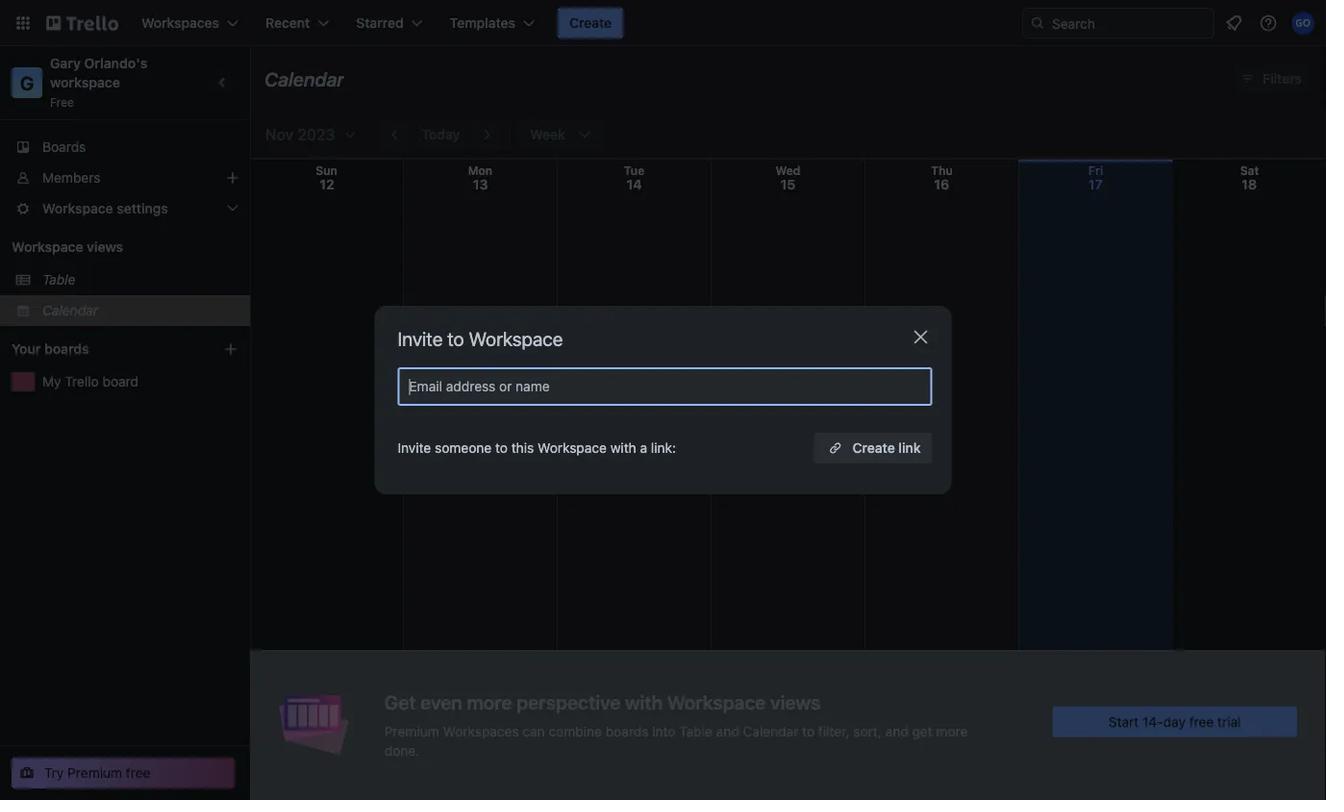 Task type: describe. For each thing, give the bounding box(es) containing it.
18
[[1242, 177, 1258, 192]]

start
[[1109, 714, 1139, 730]]

gary orlando's workspace link
[[50, 55, 151, 90]]

try
[[44, 765, 64, 781]]

0 horizontal spatial views
[[87, 239, 123, 255]]

combine
[[549, 723, 602, 739]]

add board image
[[223, 342, 239, 357]]

create button
[[558, 8, 624, 38]]

my
[[42, 374, 61, 390]]

2023
[[298, 126, 335, 144]]

workspaces
[[443, 723, 519, 739]]

your boards
[[12, 341, 89, 357]]

Search field
[[1046, 9, 1214, 38]]

nov 2023 button
[[258, 119, 358, 150]]

17
[[1089, 177, 1103, 192]]

0 vertical spatial more
[[467, 691, 512, 714]]

filters button
[[1234, 63, 1308, 94]]

try premium free
[[44, 765, 151, 781]]

my trello board
[[42, 374, 139, 390]]

16
[[935, 177, 950, 192]]

Email address or name text field
[[409, 373, 929, 400]]

fri
[[1089, 164, 1104, 178]]

g link
[[12, 67, 42, 98]]

this
[[512, 440, 534, 456]]

search image
[[1030, 15, 1046, 31]]

close image
[[910, 326, 933, 349]]

gary orlando's workspace free
[[50, 55, 151, 109]]

gary orlando (garyorlando) image
[[1292, 12, 1315, 35]]

start 14-day free trial
[[1109, 714, 1242, 730]]

done.
[[385, 743, 420, 759]]

create for create
[[570, 15, 612, 31]]

table inside get even more perspective with workspace views premium workspaces can combine boards into table and calendar to filter, sort, and get more done.
[[680, 723, 713, 739]]

today
[[422, 127, 460, 142]]

free
[[50, 95, 74, 109]]

nov 2023
[[266, 126, 335, 144]]

trello
[[65, 374, 99, 390]]

members
[[42, 170, 101, 186]]

workspace views
[[12, 239, 123, 255]]

mon
[[468, 164, 493, 178]]

even
[[421, 691, 463, 714]]

premium inside get even more perspective with workspace views premium workspaces can combine boards into table and calendar to filter, sort, and get more done.
[[385, 723, 439, 739]]

primary element
[[0, 0, 1327, 46]]

filters
[[1263, 71, 1303, 87]]

12
[[320, 177, 334, 192]]

premium inside button
[[68, 765, 122, 781]]

wed
[[776, 164, 801, 178]]

14
[[627, 177, 642, 192]]

calendar link
[[42, 301, 239, 320]]

to inside get even more perspective with workspace views premium workspaces can combine boards into table and calendar to filter, sort, and get more done.
[[803, 723, 815, 739]]

0 vertical spatial boards
[[44, 341, 89, 357]]

can
[[523, 723, 545, 739]]

g
[[20, 71, 34, 94]]

0 vertical spatial to
[[447, 327, 464, 350]]

workspace
[[50, 75, 120, 90]]

week
[[530, 127, 566, 142]]

your boards with 1 items element
[[12, 338, 194, 361]]

a
[[640, 440, 648, 456]]

your
[[12, 341, 41, 357]]

invite someone to this workspace with a link:
[[398, 440, 676, 456]]



Task type: locate. For each thing, give the bounding box(es) containing it.
calendar left 'filter,'
[[743, 723, 799, 739]]

filter,
[[819, 723, 850, 739]]

0 horizontal spatial premium
[[68, 765, 122, 781]]

table
[[42, 272, 75, 288], [680, 723, 713, 739]]

invite
[[398, 327, 443, 350], [398, 440, 431, 456]]

0 vertical spatial invite
[[398, 327, 443, 350]]

1 vertical spatial calendar
[[42, 303, 98, 318]]

1 horizontal spatial create
[[853, 440, 895, 456]]

create inside button
[[853, 440, 895, 456]]

2 horizontal spatial to
[[803, 723, 815, 739]]

0 horizontal spatial table
[[42, 272, 75, 288]]

and right into
[[716, 723, 740, 739]]

members link
[[0, 163, 250, 193]]

nov
[[266, 126, 294, 144]]

free
[[1190, 714, 1214, 730], [126, 765, 151, 781]]

today button
[[414, 119, 468, 150]]

calendar up your boards
[[42, 303, 98, 318]]

0 horizontal spatial calendar
[[42, 303, 98, 318]]

0 vertical spatial views
[[87, 239, 123, 255]]

0 vertical spatial create
[[570, 15, 612, 31]]

create inside button
[[570, 15, 612, 31]]

to
[[447, 327, 464, 350], [495, 440, 508, 456], [803, 723, 815, 739]]

sun
[[316, 164, 338, 178]]

1 horizontal spatial premium
[[385, 723, 439, 739]]

more right get
[[937, 723, 968, 739]]

with left a
[[611, 440, 637, 456]]

0 horizontal spatial and
[[716, 723, 740, 739]]

link:
[[651, 440, 676, 456]]

1 vertical spatial more
[[937, 723, 968, 739]]

with
[[611, 440, 637, 456], [625, 691, 663, 714]]

open information menu image
[[1259, 13, 1279, 33]]

and left get
[[886, 723, 909, 739]]

tue
[[624, 164, 645, 178]]

1 vertical spatial to
[[495, 440, 508, 456]]

1 horizontal spatial boards
[[606, 723, 649, 739]]

1 vertical spatial with
[[625, 691, 663, 714]]

week button
[[519, 119, 604, 150]]

1 vertical spatial premium
[[68, 765, 122, 781]]

table link
[[42, 270, 239, 290]]

1 horizontal spatial more
[[937, 723, 968, 739]]

1 vertical spatial create
[[853, 440, 895, 456]]

0 notifications image
[[1223, 12, 1246, 35]]

board
[[102, 374, 139, 390]]

1 horizontal spatial and
[[886, 723, 909, 739]]

create link button
[[814, 433, 933, 464]]

1 and from the left
[[716, 723, 740, 739]]

1 vertical spatial table
[[680, 723, 713, 739]]

my trello board link
[[42, 372, 239, 392]]

views inside get even more perspective with workspace views premium workspaces can combine boards into table and calendar to filter, sort, and get more done.
[[771, 691, 821, 714]]

Calendar text field
[[265, 61, 345, 97]]

sat
[[1241, 164, 1260, 178]]

15
[[781, 177, 796, 192]]

14-
[[1143, 714, 1164, 730]]

0 horizontal spatial more
[[467, 691, 512, 714]]

boards left into
[[606, 723, 649, 739]]

gary
[[50, 55, 81, 71]]

1 horizontal spatial views
[[771, 691, 821, 714]]

1 vertical spatial invite
[[398, 440, 431, 456]]

orlando's
[[84, 55, 147, 71]]

get
[[913, 723, 933, 739]]

with inside get even more perspective with workspace views premium workspaces can combine boards into table and calendar to filter, sort, and get more done.
[[625, 691, 663, 714]]

free inside "link"
[[1190, 714, 1214, 730]]

table right into
[[680, 723, 713, 739]]

try premium free button
[[12, 758, 235, 789]]

premium up done.
[[385, 723, 439, 739]]

boards link
[[0, 132, 250, 163]]

get even more perspective with workspace views premium workspaces can combine boards into table and calendar to filter, sort, and get more done.
[[385, 691, 968, 759]]

trial
[[1218, 714, 1242, 730]]

views
[[87, 239, 123, 255], [771, 691, 821, 714]]

perspective
[[517, 691, 621, 714]]

free right day
[[1190, 714, 1214, 730]]

premium right try
[[68, 765, 122, 781]]

views up 'filter,'
[[771, 691, 821, 714]]

0 vertical spatial calendar
[[265, 67, 345, 90]]

1 horizontal spatial calendar
[[265, 67, 345, 90]]

2 invite from the top
[[398, 440, 431, 456]]

create for create link
[[853, 440, 895, 456]]

1 horizontal spatial free
[[1190, 714, 1214, 730]]

0 vertical spatial free
[[1190, 714, 1214, 730]]

into
[[653, 723, 676, 739]]

1 horizontal spatial table
[[680, 723, 713, 739]]

sort,
[[854, 723, 882, 739]]

day
[[1164, 714, 1186, 730]]

invite for invite someone to this workspace with a link:
[[398, 440, 431, 456]]

thu
[[932, 164, 953, 178]]

views up 'table' link
[[87, 239, 123, 255]]

0 horizontal spatial free
[[126, 765, 151, 781]]

boards
[[44, 341, 89, 357], [606, 723, 649, 739]]

create link
[[853, 440, 921, 456]]

with up into
[[625, 691, 663, 714]]

1 invite from the top
[[398, 327, 443, 350]]

boards
[[42, 139, 86, 155]]

switch to… image
[[13, 13, 33, 33]]

and
[[716, 723, 740, 739], [886, 723, 909, 739]]

calendar up nov 2023 button
[[265, 67, 345, 90]]

start 14-day free trial link
[[1053, 707, 1298, 737]]

more up workspaces
[[467, 691, 512, 714]]

2 vertical spatial to
[[803, 723, 815, 739]]

get
[[385, 691, 416, 714]]

premium
[[385, 723, 439, 739], [68, 765, 122, 781]]

1 vertical spatial views
[[771, 691, 821, 714]]

boards up my
[[44, 341, 89, 357]]

workspace inside get even more perspective with workspace views premium workspaces can combine boards into table and calendar to filter, sort, and get more done.
[[667, 691, 766, 714]]

2 vertical spatial calendar
[[743, 723, 799, 739]]

link
[[899, 440, 921, 456]]

2 and from the left
[[886, 723, 909, 739]]

invite for invite to workspace
[[398, 327, 443, 350]]

calendar
[[265, 67, 345, 90], [42, 303, 98, 318], [743, 723, 799, 739]]

13
[[473, 177, 488, 192]]

someone
[[435, 440, 492, 456]]

1 horizontal spatial to
[[495, 440, 508, 456]]

invite to workspace
[[398, 327, 563, 350]]

0 vertical spatial table
[[42, 272, 75, 288]]

boards inside get even more perspective with workspace views premium workspaces can combine boards into table and calendar to filter, sort, and get more done.
[[606, 723, 649, 739]]

2 horizontal spatial calendar
[[743, 723, 799, 739]]

workspace
[[12, 239, 83, 255], [469, 327, 563, 350], [538, 440, 607, 456], [667, 691, 766, 714]]

table down workspace views
[[42, 272, 75, 288]]

more
[[467, 691, 512, 714], [937, 723, 968, 739]]

create
[[570, 15, 612, 31], [853, 440, 895, 456]]

free right try
[[126, 765, 151, 781]]

0 vertical spatial with
[[611, 440, 637, 456]]

1 vertical spatial free
[[126, 765, 151, 781]]

0 horizontal spatial create
[[570, 15, 612, 31]]

1 vertical spatial boards
[[606, 723, 649, 739]]

0 horizontal spatial boards
[[44, 341, 89, 357]]

workspace navigation collapse icon image
[[210, 69, 237, 96]]

0 horizontal spatial to
[[447, 327, 464, 350]]

0 vertical spatial premium
[[385, 723, 439, 739]]

free inside button
[[126, 765, 151, 781]]

calendar inside get even more perspective with workspace views premium workspaces can combine boards into table and calendar to filter, sort, and get more done.
[[743, 723, 799, 739]]



Task type: vqa. For each thing, say whether or not it's contained in the screenshot.
"Aladin" in the Aladin and 40 thieves TV SHOW TB_Lord's workspace
no



